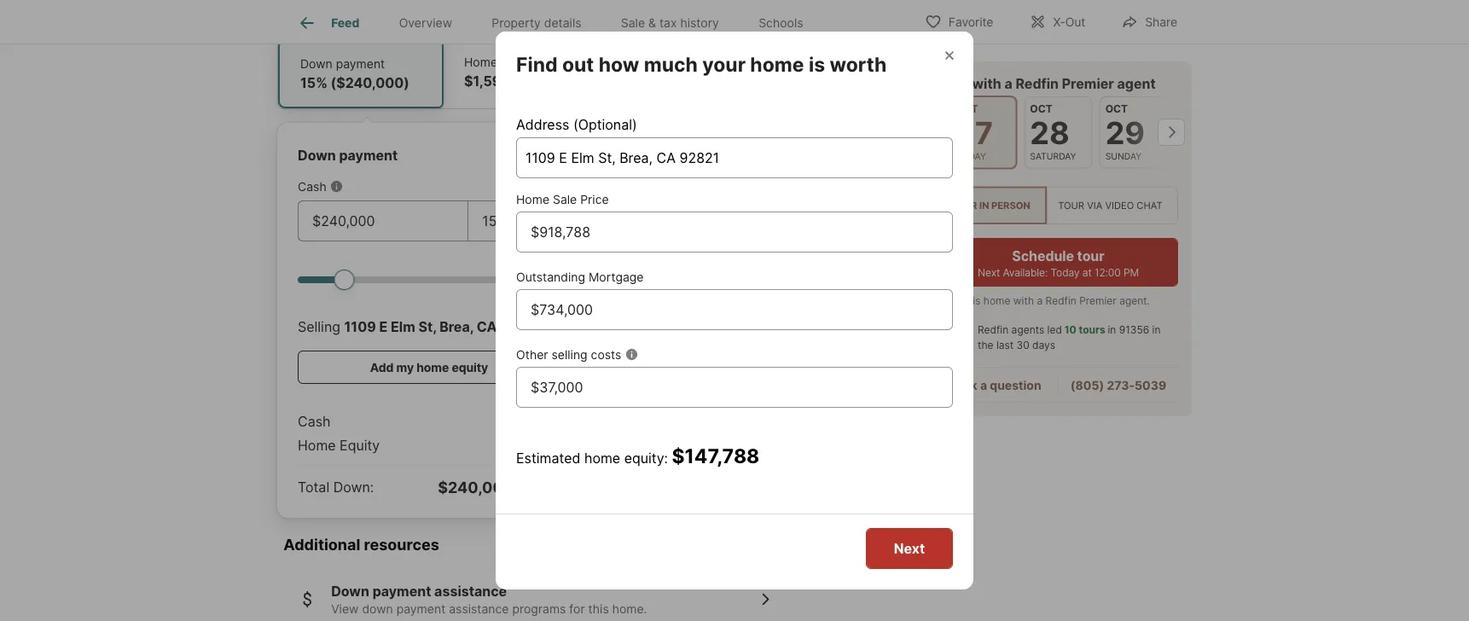 Task type: vqa. For each thing, say whether or not it's contained in the screenshot.
'Pricing'
no



Task type: describe. For each thing, give the bounding box(es) containing it.
costs
[[591, 347, 622, 362]]

overview
[[399, 16, 452, 30]]

next image
[[1158, 119, 1185, 146]]

find out how much your home is worth
[[516, 52, 887, 76]]

92821
[[500, 319, 542, 335]]

home down available:
[[984, 295, 1011, 307]]

my
[[396, 361, 414, 375]]

fixed
[[653, 73, 686, 90]]

next inside schedule tour next available: today at 12:00 pm
[[978, 266, 1001, 279]]

12:00
[[1095, 266, 1121, 279]]

0 vertical spatial with
[[972, 75, 1002, 92]]

2 cash from the top
[[298, 414, 331, 430]]

programs
[[512, 603, 566, 617]]

0 vertical spatial assistance
[[435, 584, 507, 600]]

additional resources
[[283, 536, 439, 554]]

add my home equity
[[370, 361, 488, 375]]

home sale price
[[516, 192, 609, 206]]

loan
[[611, 55, 639, 70]]

tab list containing feed
[[277, 0, 837, 44]]

&
[[649, 16, 656, 30]]

equity:
[[624, 450, 668, 466]]

$0 text field
[[531, 299, 939, 320]]

schedule
[[1013, 248, 1075, 264]]

find
[[516, 52, 558, 76]]

outstanding
[[516, 270, 585, 284]]

find out how much your home is worth dialog
[[496, 31, 974, 590]]

schools
[[759, 16, 804, 30]]

property
[[492, 16, 541, 30]]

$0
[[543, 437, 561, 454]]

home.
[[613, 603, 647, 617]]

video
[[1106, 200, 1134, 211]]

7.98%
[[738, 73, 778, 90]]

st,
[[419, 319, 436, 335]]

last
[[997, 339, 1014, 352]]

total
[[298, 479, 330, 496]]

home for home equity
[[298, 437, 336, 454]]

1 vertical spatial premier
[[1080, 295, 1117, 307]]

sunday
[[1106, 151, 1142, 161]]

oct for 29
[[1106, 103, 1128, 115]]

available:
[[1003, 266, 1048, 279]]

estimated home equity: $147,788
[[516, 444, 760, 468]]

equity
[[340, 437, 380, 454]]

29
[[1106, 114, 1145, 151]]

30-
[[611, 73, 636, 90]]

(optional)
[[573, 116, 637, 133]]

in the last 30 days
[[978, 324, 1161, 352]]

for
[[570, 603, 585, 617]]

tour
[[1078, 248, 1105, 264]]

27
[[956, 114, 994, 151]]

($240,000)
[[331, 75, 409, 91]]

down:
[[333, 479, 374, 496]]

(805) 273-5039 link
[[1071, 378, 1167, 393]]

the
[[978, 339, 994, 352]]

agent.
[[1120, 295, 1150, 307]]

saturday
[[1030, 151, 1077, 161]]

feed link
[[297, 13, 360, 33]]

agent
[[1118, 75, 1156, 92]]

outstanding mortgage
[[516, 270, 644, 284]]

2 vertical spatial redfin
[[978, 324, 1009, 336]]

out
[[562, 52, 594, 76]]

property details
[[492, 16, 582, 30]]

$240,000 (15%) tooltip
[[277, 110, 899, 519]]

elm
[[391, 319, 415, 335]]

oct for 27
[[956, 103, 978, 115]]

tours
[[1079, 324, 1106, 336]]

next button
[[866, 528, 953, 569]]

ask a question
[[955, 378, 1042, 393]]

price
[[581, 192, 609, 206]]

history
[[681, 16, 719, 30]]

1109
[[344, 319, 376, 335]]

2 horizontal spatial a
[[1037, 295, 1043, 307]]

payment right down
[[397, 603, 446, 617]]

other
[[516, 347, 548, 362]]

down for down payment
[[298, 147, 336, 164]]

1 vertical spatial with
[[1014, 295, 1034, 307]]

down for down payment assistance view down payment assistance programs for this home.
[[331, 584, 369, 600]]

via
[[1087, 200, 1103, 211]]

mortgage
[[589, 270, 644, 284]]

address
[[516, 116, 570, 133]]

share
[[1146, 15, 1178, 29]]

home for home sale price
[[516, 192, 550, 206]]

Down Payment Slider range field
[[298, 269, 561, 290]]

other selling costs
[[516, 347, 622, 362]]

worth
[[830, 52, 887, 76]]

details for loan details 30-yr fixed jumbo, 7.98%
[[642, 55, 679, 70]]

$147,788
[[672, 444, 760, 468]]

in inside list box
[[980, 200, 989, 211]]

$240,000 (15%)
[[438, 478, 561, 497]]

e
[[379, 319, 388, 335]]

oct 27 friday
[[956, 103, 994, 161]]

1 horizontal spatial a
[[1005, 75, 1013, 92]]

question
[[990, 378, 1042, 393]]

tour this home with a redfin premier agent.
[[939, 295, 1150, 307]]

home inside button
[[417, 361, 449, 375]]

$240,000 for $240,000 (15%)
[[438, 478, 514, 497]]

down
[[362, 603, 393, 617]]

redfin agents led 10 tours in 91356
[[978, 324, 1150, 336]]

1 vertical spatial assistance
[[449, 603, 509, 617]]

(805)
[[1071, 378, 1105, 393]]



Task type: locate. For each thing, give the bounding box(es) containing it.
0 horizontal spatial details
[[544, 16, 582, 30]]

oct inside oct 28 saturday
[[1030, 103, 1053, 115]]

0 horizontal spatial a
[[981, 378, 987, 393]]

1 horizontal spatial with
[[1014, 295, 1034, 307]]

91356
[[1119, 324, 1150, 336]]

chat
[[1137, 200, 1163, 211]]

home
[[751, 52, 804, 76], [984, 295, 1011, 307], [417, 361, 449, 375], [585, 450, 621, 466]]

sale left price
[[553, 192, 577, 206]]

sale inside find out how much your home is worth "dialog"
[[553, 192, 577, 206]]

5039
[[1135, 378, 1167, 393]]

0 vertical spatial $240,000
[[498, 414, 561, 430]]

premier left agent
[[1062, 75, 1115, 92]]

oct
[[956, 103, 978, 115], [1030, 103, 1053, 115], [1106, 103, 1128, 115]]

schedule tour next available: today at 12:00 pm
[[978, 248, 1139, 279]]

0 vertical spatial details
[[544, 16, 582, 30]]

x-out button
[[1015, 4, 1100, 39]]

0 vertical spatial redfin
[[1016, 75, 1059, 92]]

in
[[980, 200, 989, 211], [1108, 324, 1117, 336], [1153, 324, 1161, 336]]

estimated
[[516, 450, 581, 466]]

0 horizontal spatial next
[[894, 540, 925, 557]]

tour for tour via video chat
[[1058, 200, 1085, 211]]

2 horizontal spatial in
[[1153, 324, 1161, 336]]

None text field
[[531, 377, 939, 398]]

tour in person
[[951, 200, 1031, 211]]

0 vertical spatial down
[[300, 57, 333, 71]]

1 vertical spatial this
[[589, 603, 609, 617]]

(15%)
[[518, 478, 561, 497]]

selling 1109 e elm st, brea, ca 92821 ?
[[298, 319, 549, 335]]

$240,000
[[498, 414, 561, 430], [438, 478, 514, 497]]

favorite button
[[910, 4, 1008, 39]]

share button
[[1107, 4, 1192, 39]]

tour for tour this home with a redfin premier agent.
[[939, 295, 960, 307]]

home left price
[[516, 192, 550, 206]]

0 horizontal spatial with
[[972, 75, 1002, 92]]

this right for on the left bottom of page
[[589, 603, 609, 617]]

down inside $240,000 (15%) tooltip
[[298, 147, 336, 164]]

cash up home equity
[[298, 414, 331, 430]]

view
[[331, 603, 359, 617]]

details for property details
[[544, 16, 582, 30]]

with
[[972, 75, 1002, 92], [1014, 295, 1034, 307]]

oct up the friday
[[956, 103, 978, 115]]

15%
[[300, 75, 328, 91]]

brea,
[[440, 319, 474, 335]]

1 horizontal spatial next
[[978, 266, 1001, 279]]

tour with a redfin premier agent
[[939, 75, 1156, 92]]

tax
[[660, 16, 677, 30]]

Enter your address search field
[[516, 137, 953, 178]]

0 horizontal spatial sale
[[553, 192, 577, 206]]

0 horizontal spatial in
[[980, 200, 989, 211]]

home equity
[[298, 437, 380, 454]]

details inside loan details 30-yr fixed jumbo, 7.98%
[[642, 55, 679, 70]]

1 vertical spatial a
[[1037, 295, 1043, 307]]

2 horizontal spatial home
[[516, 192, 550, 206]]

1 oct from the left
[[956, 103, 978, 115]]

tour for tour with a redfin premier agent
[[939, 75, 969, 92]]

0 horizontal spatial oct
[[956, 103, 978, 115]]

sale & tax history tab
[[601, 3, 739, 44]]

in inside 'in the last 30 days'
[[1153, 324, 1161, 336]]

3 oct from the left
[[1106, 103, 1128, 115]]

premier
[[1062, 75, 1115, 92], [1080, 295, 1117, 307]]

0 vertical spatial premier
[[1062, 75, 1115, 92]]

in left person
[[980, 200, 989, 211]]

schools tab
[[739, 3, 823, 44]]

home inside estimated home equity: $147,788
[[585, 450, 621, 466]]

with down available:
[[1014, 295, 1034, 307]]

payment down ($240,000) at the top
[[339, 147, 398, 164]]

home for home price $1,599,999
[[464, 55, 498, 70]]

total down:
[[298, 479, 374, 496]]

1 horizontal spatial sale
[[621, 16, 645, 30]]

$240,000 left (15%)
[[438, 478, 514, 497]]

payment inside $240,000 (15%) tooltip
[[339, 147, 398, 164]]

home left equity: at the left of page
[[585, 450, 621, 466]]

0 vertical spatial home
[[464, 55, 498, 70]]

x-
[[1054, 15, 1066, 29]]

tour for tour in person
[[951, 200, 978, 211]]

address (optional)
[[516, 116, 637, 133]]

1 vertical spatial $240,000
[[438, 478, 514, 497]]

details inside tab
[[544, 16, 582, 30]]

2 vertical spatial a
[[981, 378, 987, 393]]

premier up the tours
[[1080, 295, 1117, 307]]

oct 29 sunday
[[1106, 103, 1145, 161]]

1 vertical spatial details
[[642, 55, 679, 70]]

None button
[[949, 96, 1018, 169], [1024, 96, 1093, 168], [1100, 96, 1168, 168], [949, 96, 1018, 169], [1024, 96, 1093, 168], [1100, 96, 1168, 168]]

next inside next button
[[894, 540, 925, 557]]

much
[[644, 52, 698, 76]]

(805) 273-5039
[[1071, 378, 1167, 393]]

in right the tours
[[1108, 324, 1117, 336]]

favorite
[[949, 15, 994, 29]]

list box
[[939, 186, 1179, 225]]

0 vertical spatial sale
[[621, 16, 645, 30]]

redfin
[[1016, 75, 1059, 92], [1046, 295, 1077, 307], [978, 324, 1009, 336]]

home price $1,599,999
[[464, 55, 541, 90]]

1 vertical spatial home
[[516, 192, 550, 206]]

home left is
[[751, 52, 804, 76]]

payment for down payment 15% ($240,000)
[[336, 57, 385, 71]]

price
[[501, 55, 529, 70]]

1 horizontal spatial home
[[464, 55, 498, 70]]

1 cash from the top
[[298, 180, 327, 194]]

additional
[[283, 536, 360, 554]]

days
[[1033, 339, 1056, 352]]

oct for 28
[[1030, 103, 1053, 115]]

x-out
[[1054, 15, 1086, 29]]

2 horizontal spatial oct
[[1106, 103, 1128, 115]]

None text field
[[312, 211, 454, 232], [482, 211, 545, 232], [312, 211, 454, 232], [482, 211, 545, 232]]

resources
[[364, 536, 439, 554]]

$240,000 up $0
[[498, 414, 561, 430]]

redfin down today at the right of the page
[[1046, 295, 1077, 307]]

$1,599,999
[[464, 73, 541, 90]]

down payment assistance view down payment assistance programs for this home.
[[331, 584, 647, 617]]

home right my
[[417, 361, 449, 375]]

selling
[[552, 347, 588, 362]]

details up out
[[544, 16, 582, 30]]

led
[[1048, 324, 1062, 336]]

ask
[[955, 378, 978, 393]]

with up oct 27 friday
[[972, 75, 1002, 92]]

2 vertical spatial down
[[331, 584, 369, 600]]

cash
[[298, 180, 327, 194], [298, 414, 331, 430]]

$0 text field
[[531, 222, 939, 242]]

1 vertical spatial down
[[298, 147, 336, 164]]

ca
[[477, 319, 497, 335]]

down
[[300, 57, 333, 71], [298, 147, 336, 164], [331, 584, 369, 600]]

home up the $1,599,999
[[464, 55, 498, 70]]

down inside down payment assistance view down payment assistance programs for this home.
[[331, 584, 369, 600]]

oct down agent
[[1106, 103, 1128, 115]]

2 oct from the left
[[1030, 103, 1053, 115]]

1 horizontal spatial in
[[1108, 324, 1117, 336]]

down payment 15% ($240,000)
[[300, 57, 409, 91]]

oct inside oct 27 friday
[[956, 103, 978, 115]]

sale left &
[[621, 16, 645, 30]]

1 horizontal spatial details
[[642, 55, 679, 70]]

0 vertical spatial next
[[978, 266, 1001, 279]]

add my home equity button
[[298, 351, 561, 385]]

add
[[370, 361, 394, 375]]

oct inside "oct 29 sunday"
[[1106, 103, 1128, 115]]

list box containing tour in person
[[939, 186, 1179, 225]]

person
[[992, 200, 1031, 211]]

sale & tax history
[[621, 16, 719, 30]]

in right 91356
[[1153, 324, 1161, 336]]

assistance left programs
[[449, 603, 509, 617]]

1 horizontal spatial this
[[963, 295, 981, 307]]

oct down tour with a redfin premier agent in the right of the page
[[1030, 103, 1053, 115]]

$240,000 for $240,000
[[498, 414, 561, 430]]

28
[[1030, 114, 1070, 151]]

0 horizontal spatial home
[[298, 437, 336, 454]]

payment inside "down payment 15% ($240,000)"
[[336, 57, 385, 71]]

redfin up 28
[[1016, 75, 1059, 92]]

payment for down payment
[[339, 147, 398, 164]]

10
[[1065, 324, 1077, 336]]

payment for down payment assistance view down payment assistance programs for this home.
[[373, 584, 431, 600]]

your
[[703, 52, 746, 76]]

1 vertical spatial redfin
[[1046, 295, 1077, 307]]

home up total
[[298, 437, 336, 454]]

1 vertical spatial sale
[[553, 192, 577, 206]]

0 horizontal spatial this
[[589, 603, 609, 617]]

payment up ($240,000) at the top
[[336, 57, 385, 71]]

loan details 30-yr fixed jumbo, 7.98%
[[611, 55, 778, 90]]

ask a question link
[[955, 378, 1042, 393]]

0 vertical spatial this
[[963, 295, 981, 307]]

2 vertical spatial home
[[298, 437, 336, 454]]

273-
[[1107, 378, 1135, 393]]

0 vertical spatial cash
[[298, 180, 327, 194]]

yr
[[636, 73, 649, 90]]

property details tab
[[472, 3, 601, 44]]

details up "fixed"
[[642, 55, 679, 70]]

out
[[1066, 15, 1086, 29]]

down down the 15%
[[298, 147, 336, 164]]

cash down down payment
[[298, 180, 327, 194]]

redfin up the
[[978, 324, 1009, 336]]

down up view
[[331, 584, 369, 600]]

home inside "home price $1,599,999"
[[464, 55, 498, 70]]

tab list
[[277, 0, 837, 44]]

home inside $240,000 (15%) tooltip
[[298, 437, 336, 454]]

find out how much your home is worth element
[[516, 31, 908, 76]]

overview tab
[[379, 3, 472, 44]]

home inside "dialog"
[[516, 192, 550, 206]]

0 vertical spatial a
[[1005, 75, 1013, 92]]

down inside "down payment 15% ($240,000)"
[[300, 57, 333, 71]]

a
[[1005, 75, 1013, 92], [1037, 295, 1043, 307], [981, 378, 987, 393]]

assistance
[[435, 584, 507, 600], [449, 603, 509, 617]]

30
[[1017, 339, 1030, 352]]

1 vertical spatial cash
[[298, 414, 331, 430]]

this up the
[[963, 295, 981, 307]]

down up the 15%
[[300, 57, 333, 71]]

details
[[544, 16, 582, 30], [642, 55, 679, 70]]

down for down payment 15% ($240,000)
[[300, 57, 333, 71]]

payment up down
[[373, 584, 431, 600]]

1 horizontal spatial oct
[[1030, 103, 1053, 115]]

1 vertical spatial next
[[894, 540, 925, 557]]

friday
[[956, 151, 986, 161]]

sale inside tab
[[621, 16, 645, 30]]

assistance down 'resources'
[[435, 584, 507, 600]]

this inside down payment assistance view down payment assistance programs for this home.
[[589, 603, 609, 617]]

is
[[809, 52, 825, 76]]



